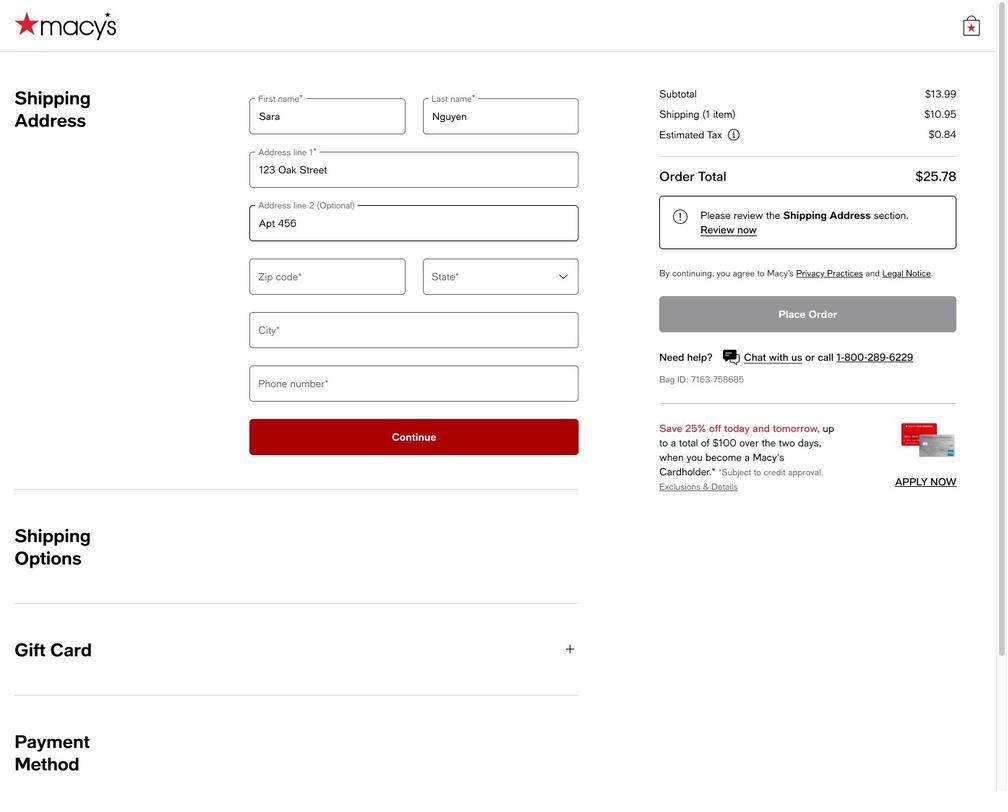 Task type: vqa. For each thing, say whether or not it's contained in the screenshot.
jac & jo by anzie multi optic fiber cat eye bead stretch bracelet in sterling silver group
no



Task type: describe. For each thing, give the bounding box(es) containing it.
5   text field from the top
[[250, 312, 579, 349]]

2   text field from the top
[[250, 152, 579, 188]]

3   text field from the top
[[250, 205, 579, 242]]

shopping bag image
[[962, 16, 982, 36]]



Task type: locate. For each thing, give the bounding box(es) containing it.
4   text field from the top
[[250, 259, 406, 295]]

  text field
[[423, 98, 579, 135]]

macy's home image
[[14, 11, 116, 40]]

  telephone field
[[250, 366, 579, 402]]

  text field
[[250, 98, 406, 135], [250, 152, 579, 188], [250, 205, 579, 242], [250, 259, 406, 295], [250, 312, 579, 349]]

1   text field from the top
[[250, 98, 406, 135]]



